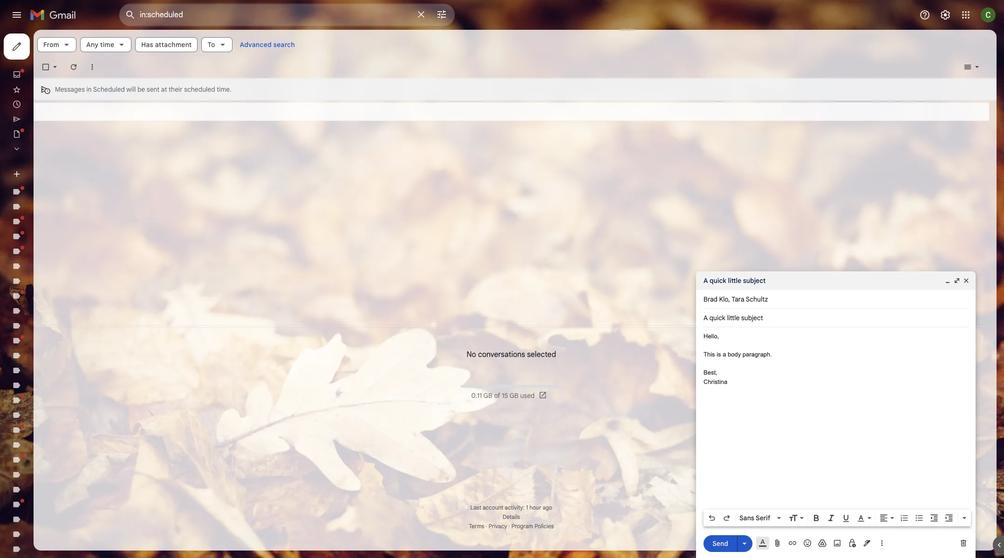 Task type: vqa. For each thing, say whether or not it's contained in the screenshot.
2nd GB from the left
yes



Task type: locate. For each thing, give the bounding box(es) containing it.
a
[[704, 277, 708, 285]]

undo ‪(⌘z)‬ image
[[707, 514, 717, 523]]

paragraph.
[[743, 351, 772, 358]]

insert signature image
[[863, 539, 872, 548]]

hello,
[[704, 333, 719, 340]]

gb right 15
[[510, 392, 519, 400]]

tara
[[732, 295, 744, 304]]

messages in scheduled will be sent at their scheduled time.
[[55, 85, 231, 94]]

policies
[[535, 523, 554, 530]]

no conversations selected
[[467, 350, 556, 360]]

None search field
[[119, 4, 455, 26]]

toggle confidential mode image
[[848, 539, 857, 548]]

1
[[526, 505, 528, 512]]

advanced search options image
[[432, 5, 451, 24]]

navigation
[[0, 30, 112, 559]]

0 horizontal spatial gb
[[483, 392, 492, 400]]

subject
[[743, 277, 766, 285]]

a quick little subject dialog
[[696, 272, 976, 559]]

gb left of
[[483, 392, 492, 400]]

support image
[[919, 9, 931, 21]]

settings image
[[940, 9, 951, 21]]

Search mail text field
[[140, 10, 410, 20]]

ago
[[543, 505, 552, 512]]

any time
[[86, 41, 114, 49]]

this
[[704, 351, 715, 358]]

attach files image
[[773, 539, 782, 548]]

· right "terms"
[[486, 523, 487, 530]]

this is a body paragraph.
[[704, 351, 772, 358]]

0.11 gb of 15 gb used
[[471, 392, 535, 400]]

insert link ‪(⌘k)‬ image
[[788, 539, 797, 548]]

· down details
[[509, 523, 510, 530]]

in
[[86, 85, 92, 94]]

sent
[[147, 85, 159, 94]]

attachment
[[155, 41, 192, 49]]

None checkbox
[[41, 62, 50, 72]]

christina
[[704, 379, 728, 386]]

scheduled
[[93, 85, 125, 94]]

gb
[[483, 392, 492, 400], [510, 392, 519, 400]]

0.11
[[471, 392, 482, 400]]

time
[[100, 41, 114, 49]]

has
[[141, 41, 153, 49]]

search
[[273, 41, 295, 49]]

privacy
[[489, 523, 507, 530]]

sans serif option
[[738, 514, 775, 523]]

will
[[126, 85, 136, 94]]

account
[[483, 505, 503, 512]]

any
[[86, 41, 98, 49]]

from
[[43, 41, 59, 49]]

search mail image
[[122, 7, 139, 23]]

a quick little subject
[[704, 277, 766, 285]]

no
[[467, 350, 476, 360]]

indent less ‪(⌘[)‬ image
[[930, 514, 939, 523]]

0 horizontal spatial ·
[[486, 523, 487, 530]]

refresh image
[[69, 62, 78, 72]]

formatting options toolbar
[[704, 510, 971, 527]]

any time button
[[80, 37, 132, 52]]

selected
[[527, 350, 556, 360]]

insert files using drive image
[[818, 539, 827, 548]]

2 gb from the left
[[510, 392, 519, 400]]

scheduled
[[184, 85, 215, 94]]

has attachment button
[[135, 37, 198, 52]]

serif
[[756, 514, 770, 523]]

body
[[728, 351, 741, 358]]

details link
[[503, 514, 520, 521]]

1 horizontal spatial gb
[[510, 392, 519, 400]]

conversations
[[478, 350, 525, 360]]

is
[[717, 351, 721, 358]]

underline ‪(⌘u)‬ image
[[842, 514, 851, 524]]

program policies link
[[511, 523, 554, 530]]

2 · from the left
[[509, 523, 510, 530]]

redo ‪(⌘y)‬ image
[[722, 514, 732, 523]]

bold ‪(⌘b)‬ image
[[812, 514, 821, 523]]

gmail image
[[30, 6, 81, 24]]

·
[[486, 523, 487, 530], [509, 523, 510, 530]]

brad
[[704, 295, 718, 304]]

1 horizontal spatial ·
[[509, 523, 510, 530]]

Subject field
[[704, 314, 968, 323]]

pop out image
[[953, 277, 961, 285]]



Task type: describe. For each thing, give the bounding box(es) containing it.
more formatting options image
[[960, 514, 969, 523]]

sans serif
[[739, 514, 770, 523]]

privacy link
[[489, 523, 507, 530]]

main menu image
[[11, 9, 22, 21]]

terms
[[469, 523, 484, 530]]

advanced
[[240, 41, 272, 49]]

advanced search button
[[236, 36, 299, 53]]

bulleted list ‪(⌘⇧8)‬ image
[[915, 514, 924, 523]]

hour
[[530, 505, 541, 512]]

1 · from the left
[[486, 523, 487, 530]]

details
[[503, 514, 520, 521]]

program
[[511, 523, 533, 530]]

indent more ‪(⌘])‬ image
[[945, 514, 954, 523]]

best, christina
[[704, 370, 728, 386]]

quick
[[710, 277, 726, 285]]

close image
[[963, 277, 970, 285]]

used
[[520, 392, 535, 400]]

Message Body text field
[[704, 332, 968, 507]]

brad klo , tara schultz
[[704, 295, 768, 304]]

send button
[[704, 536, 737, 552]]

more options image
[[879, 539, 885, 548]]

activity:
[[505, 505, 525, 512]]

follow link to manage storage image
[[538, 391, 548, 401]]

insert photo image
[[833, 539, 842, 548]]

none checkbox inside no conversations selected main content
[[41, 62, 50, 72]]

send
[[713, 540, 728, 548]]

their
[[169, 85, 182, 94]]

discard draft ‪(⌘⇧d)‬ image
[[959, 539, 968, 548]]

no conversations selected main content
[[34, 30, 997, 551]]

be
[[137, 85, 145, 94]]

more image
[[88, 62, 97, 72]]

insert emoji ‪(⌘⇧2)‬ image
[[803, 539, 812, 548]]

,
[[729, 295, 730, 304]]

terms link
[[469, 523, 484, 530]]

15
[[502, 392, 508, 400]]

time.
[[217, 85, 231, 94]]

sans
[[739, 514, 754, 523]]

numbered list ‪(⌘⇧7)‬ image
[[900, 514, 909, 523]]

italic ‪(⌘i)‬ image
[[827, 514, 836, 523]]

minimize image
[[944, 277, 951, 285]]

toggle split pane mode image
[[963, 62, 972, 72]]

schultz
[[746, 295, 768, 304]]

last
[[470, 505, 481, 512]]

klo
[[719, 295, 729, 304]]

clear search image
[[412, 5, 431, 24]]

of
[[494, 392, 500, 400]]

a
[[723, 351, 726, 358]]

to button
[[202, 37, 232, 52]]

advanced search
[[240, 41, 295, 49]]

has attachment
[[141, 41, 192, 49]]

to
[[208, 41, 215, 49]]

little
[[728, 277, 741, 285]]

best,
[[704, 370, 717, 376]]

more send options image
[[740, 539, 749, 549]]

1 gb from the left
[[483, 392, 492, 400]]

messages
[[55, 85, 85, 94]]

at
[[161, 85, 167, 94]]

from button
[[37, 37, 76, 52]]

last account activity: 1 hour ago details terms · privacy · program policies
[[469, 505, 554, 530]]



